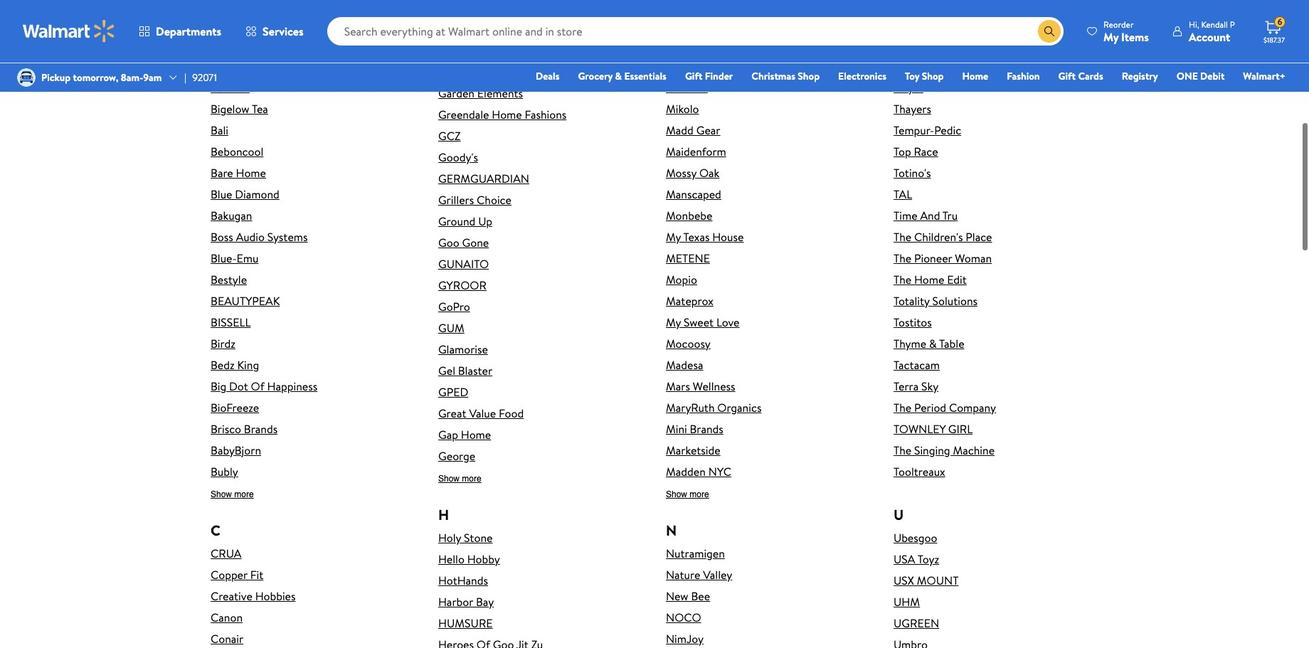 Task type: locate. For each thing, give the bounding box(es) containing it.
u ubesgoo usa toyz usx mount uhm ugreen
[[894, 505, 959, 631]]

&
[[615, 69, 622, 83], [929, 336, 937, 351]]

organics
[[718, 400, 762, 416]]

show more button for b
[[211, 490, 254, 500]]

show more button down the madden
[[666, 490, 709, 500]]

toyz
[[918, 551, 940, 567]]

gift left cards
[[1059, 69, 1076, 83]]

t tio nacho tinyat thayers tempur-pedic top race totino's tal time and tru the children's place the pioneer woman the home edit totality solutions tostitos thyme & table tactacam terra sky the period company townley girl the singing machine tooltreaux
[[894, 33, 996, 480]]

gyroor
[[438, 277, 487, 293]]

bare home link
[[211, 165, 416, 181]]

brisco brands link
[[211, 421, 416, 437]]

brands inside meckior maud's mikolo madd gear maidenform mossy oak manscaped monbebe my texas house metene mopio mateprox my sweet love mocoosy madesa mars wellness maryruth organics mini brands marketside madden nyc
[[690, 421, 724, 437]]

the up tooltreaux
[[894, 443, 912, 458]]

bay
[[476, 594, 494, 610]]

singing
[[915, 443, 950, 458]]

tal link
[[894, 186, 1099, 202]]

new
[[666, 588, 689, 604]]

great
[[438, 406, 467, 421]]

gcz
[[438, 128, 461, 144]]

shop right toy
[[922, 69, 944, 83]]

the pioneer woman link
[[894, 250, 1099, 266]]

blue-emu link
[[211, 250, 416, 266]]

1 gift from the left
[[685, 69, 703, 83]]

2 shop from the left
[[922, 69, 944, 83]]

6
[[1278, 16, 1283, 28]]

gatorade
[[438, 64, 485, 80]]

nutramigen
[[666, 546, 725, 561]]

shop right "christmas"
[[798, 69, 820, 83]]

the down 'terra'
[[894, 400, 912, 416]]

& right grocery
[[615, 69, 622, 83]]

new bee link
[[666, 588, 871, 604]]

gift left finder
[[685, 69, 703, 83]]

the home edit link
[[894, 272, 1099, 287]]

| 92071
[[185, 70, 217, 85]]

0 vertical spatial my
[[1104, 29, 1119, 44]]

show for b
[[211, 490, 232, 500]]

and
[[920, 208, 940, 223]]

my left sweet
[[666, 314, 681, 330]]

nyc
[[709, 464, 732, 480]]

tactacam link
[[894, 357, 1099, 373]]

more down the madden
[[690, 490, 709, 500]]

finder
[[705, 69, 733, 83]]

show more button down the george at the bottom
[[438, 474, 482, 484]]

more for b
[[234, 490, 254, 500]]

bissell link
[[211, 314, 416, 330]]

george
[[438, 448, 476, 464]]

1 the from the top
[[894, 229, 912, 245]]

the left the pioneer
[[894, 250, 912, 266]]

p
[[1230, 18, 1235, 30]]

brands inside bertolli barerun bigelow tea bali beboncool bare home blue diamond bakugan boss audio systems blue-emu bestyle beautypeak bissell birdz bedz king big dot of happiness biofreeze brisco brands babybjorn bubly
[[244, 421, 278, 437]]

creative hobbies link
[[211, 588, 416, 604]]

home up diamond at the left of page
[[236, 165, 266, 181]]

mocoosy link
[[666, 336, 871, 351]]

services
[[263, 23, 304, 39]]

mars wellness link
[[666, 379, 871, 394]]

2 the from the top
[[894, 250, 912, 266]]

goo gone link
[[438, 235, 643, 250]]

more down bubly
[[234, 490, 254, 500]]

show down the madden
[[666, 490, 688, 500]]

glamorise link
[[438, 342, 643, 357]]

grand patio gatorade garden elements greendale home fashions gcz goody's germguardian grillers choice ground up goo gone gunaito gyroor gopro gum glamorise gel blaster gped great value food gap home george
[[438, 43, 567, 464]]

show more down the madden
[[666, 490, 709, 500]]

ugreen link
[[894, 616, 1099, 631]]

0 horizontal spatial gift
[[685, 69, 703, 83]]

systems
[[267, 229, 308, 245]]

1 shop from the left
[[798, 69, 820, 83]]

show down the george at the bottom
[[438, 474, 460, 484]]

tea
[[252, 101, 268, 117]]

home
[[963, 69, 989, 83], [492, 107, 522, 122], [236, 165, 266, 181], [915, 272, 945, 287], [461, 427, 491, 443]]

walmart+ link
[[1237, 68, 1292, 84]]

tio nacho link
[[894, 58, 1099, 74]]

tinyat link
[[894, 80, 1099, 95]]

1 horizontal spatial brands
[[690, 421, 724, 437]]

departments button
[[127, 14, 233, 48]]

more down the george at the bottom
[[462, 474, 482, 484]]

gel blaster link
[[438, 363, 643, 379]]

0 horizontal spatial shop
[[798, 69, 820, 83]]

& inside t tio nacho tinyat thayers tempur-pedic top race totino's tal time and tru the children's place the pioneer woman the home edit totality solutions tostitos thyme & table tactacam terra sky the period company townley girl the singing machine tooltreaux
[[929, 336, 937, 351]]

1 brands from the left
[[244, 421, 278, 437]]

0 horizontal spatial brands
[[244, 421, 278, 437]]

1 horizontal spatial shop
[[922, 69, 944, 83]]

hothands
[[438, 573, 488, 588]]

b
[[211, 33, 219, 53]]

tooltreaux link
[[894, 464, 1099, 480]]

barerun link
[[211, 80, 416, 95]]

2 brands from the left
[[690, 421, 724, 437]]

bertolli link
[[211, 58, 416, 74]]

show up walmart site-wide search box
[[666, 2, 688, 12]]

brands up marketside
[[690, 421, 724, 437]]

bee
[[691, 588, 710, 604]]

canon
[[211, 610, 243, 625]]

sky
[[922, 379, 939, 394]]

show more
[[666, 2, 709, 12], [894, 2, 937, 12], [438, 474, 482, 484], [211, 490, 254, 500], [666, 490, 709, 500]]

hi,
[[1189, 18, 1200, 30]]

|
[[185, 70, 187, 85]]

show down bubly
[[211, 490, 232, 500]]

show more down bubly
[[211, 490, 254, 500]]

& left table
[[929, 336, 937, 351]]

fashion link
[[1001, 68, 1047, 84]]

totino's
[[894, 165, 931, 181]]

uhm link
[[894, 594, 1099, 610]]

audio
[[236, 229, 265, 245]]

home down the pioneer
[[915, 272, 945, 287]]

1 vertical spatial &
[[929, 336, 937, 351]]

beboncool
[[211, 144, 264, 159]]

 image
[[17, 68, 36, 87]]

deals
[[536, 69, 560, 83]]

more up nacho
[[918, 2, 937, 12]]

debit
[[1201, 69, 1225, 83]]

blaster
[[458, 363, 493, 379]]

gap home link
[[438, 427, 643, 443]]

tactacam
[[894, 357, 940, 373]]

show more button up t
[[894, 2, 937, 13]]

show more down the george at the bottom
[[438, 474, 482, 484]]

manscaped link
[[666, 186, 871, 202]]

bakugan link
[[211, 208, 416, 223]]

home up thayers link
[[963, 69, 989, 83]]

mars
[[666, 379, 690, 394]]

show more up walmart site-wide search box
[[666, 2, 709, 12]]

reorder my items
[[1104, 18, 1149, 44]]

Walmart Site-Wide search field
[[327, 17, 1064, 46]]

christmas
[[752, 69, 796, 83]]

1 horizontal spatial &
[[929, 336, 937, 351]]

the down time
[[894, 229, 912, 245]]

more
[[690, 2, 709, 12], [918, 2, 937, 12], [462, 474, 482, 484], [234, 490, 254, 500], [690, 490, 709, 500]]

1 horizontal spatial gift
[[1059, 69, 1076, 83]]

toy shop
[[905, 69, 944, 83]]

my texas house link
[[666, 229, 871, 245]]

show more for b
[[211, 490, 254, 500]]

my left items
[[1104, 29, 1119, 44]]

copper
[[211, 567, 248, 583]]

the children's place link
[[894, 229, 1099, 245]]

more for g
[[462, 474, 482, 484]]

show more up t
[[894, 2, 937, 12]]

brands up babybjorn
[[244, 421, 278, 437]]

grocery & essentials link
[[572, 68, 673, 84]]

thayers link
[[894, 101, 1099, 117]]

totino's link
[[894, 165, 1099, 181]]

show more button down bubly
[[211, 490, 254, 500]]

c crua copper fit creative hobbies canon conair
[[211, 521, 296, 647]]

hobbies
[[255, 588, 296, 604]]

0 vertical spatial &
[[615, 69, 622, 83]]

love
[[717, 314, 740, 330]]

gift for gift finder
[[685, 69, 703, 83]]

& inside the grocery & essentials link
[[615, 69, 622, 83]]

toy shop link
[[899, 68, 950, 84]]

4 the from the top
[[894, 400, 912, 416]]

the up totality
[[894, 272, 912, 287]]

shop for toy shop
[[922, 69, 944, 83]]

my left texas
[[666, 229, 681, 245]]

2 gift from the left
[[1059, 69, 1076, 83]]

harbor
[[438, 594, 473, 610]]

top
[[894, 144, 911, 159]]

totality
[[894, 293, 930, 309]]

gift cards link
[[1052, 68, 1110, 84]]

search icon image
[[1044, 26, 1055, 37]]

home inside t tio nacho tinyat thayers tempur-pedic top race totino's tal time and tru the children's place the pioneer woman the home edit totality solutions tostitos thyme & table tactacam terra sky the period company townley girl the singing machine tooltreaux
[[915, 272, 945, 287]]

pioneer
[[915, 250, 952, 266]]

patio
[[471, 43, 497, 58]]

more up search search field
[[690, 2, 709, 12]]

toy
[[905, 69, 920, 83]]

0 horizontal spatial &
[[615, 69, 622, 83]]

h holy stone hello hobby hothands harbor bay humsure
[[438, 505, 500, 631]]



Task type: describe. For each thing, give the bounding box(es) containing it.
monbebe link
[[666, 208, 871, 223]]

bertolli barerun bigelow tea bali beboncool bare home blue diamond bakugan boss audio systems blue-emu bestyle beautypeak bissell birdz bedz king big dot of happiness biofreeze brisco brands babybjorn bubly
[[211, 58, 318, 480]]

3 the from the top
[[894, 272, 912, 287]]

nimjoy link
[[666, 631, 871, 647]]

place
[[966, 229, 992, 245]]

hello
[[438, 551, 465, 567]]

biofreeze link
[[211, 400, 416, 416]]

madden nyc link
[[666, 464, 871, 480]]

the period company link
[[894, 400, 1099, 416]]

walmart image
[[23, 20, 115, 43]]

$187.37
[[1264, 35, 1285, 45]]

barerun
[[211, 80, 250, 95]]

show more for g
[[438, 474, 482, 484]]

bali
[[211, 122, 228, 138]]

garden
[[438, 85, 475, 101]]

maidenform link
[[666, 144, 871, 159]]

more for m
[[690, 490, 709, 500]]

bertolli
[[211, 58, 247, 74]]

bubly link
[[211, 464, 416, 480]]

usa toyz link
[[894, 551, 1099, 567]]

emu
[[237, 250, 259, 266]]

grocery
[[578, 69, 613, 83]]

gift for gift cards
[[1059, 69, 1076, 83]]

crua link
[[211, 546, 416, 561]]

gatorade link
[[438, 64, 643, 80]]

show more button for m
[[666, 490, 709, 500]]

woman
[[955, 250, 992, 266]]

Search search field
[[327, 17, 1064, 46]]

bali link
[[211, 122, 416, 138]]

choice
[[477, 192, 512, 208]]

home inside 'link'
[[963, 69, 989, 83]]

gear
[[697, 122, 721, 138]]

goo
[[438, 235, 460, 250]]

noco link
[[666, 610, 871, 625]]

home inside bertolli barerun bigelow tea bali beboncool bare home blue diamond bakugan boss audio systems blue-emu bestyle beautypeak bissell birdz bedz king big dot of happiness biofreeze brisco brands babybjorn bubly
[[236, 165, 266, 181]]

tinyat
[[894, 80, 924, 95]]

fit
[[250, 567, 264, 583]]

grillers
[[438, 192, 474, 208]]

electronics
[[838, 69, 887, 83]]

grocery & essentials
[[578, 69, 667, 83]]

copper fit link
[[211, 567, 416, 583]]

creative
[[211, 588, 253, 604]]

maidenform
[[666, 144, 727, 159]]

germguardian link
[[438, 171, 643, 186]]

hobby
[[467, 551, 500, 567]]

bissell
[[211, 314, 251, 330]]

king
[[237, 357, 259, 373]]

gum
[[438, 320, 465, 336]]

terra
[[894, 379, 919, 394]]

shop for christmas shop
[[798, 69, 820, 83]]

mateprox link
[[666, 293, 871, 309]]

time
[[894, 208, 918, 223]]

up
[[478, 213, 492, 229]]

top race link
[[894, 144, 1099, 159]]

boss
[[211, 229, 233, 245]]

show up t
[[894, 2, 915, 12]]

tomorrow,
[[73, 70, 118, 85]]

n
[[666, 521, 677, 540]]

ugreen
[[894, 616, 939, 631]]

nimjoy
[[666, 631, 704, 647]]

maryruth organics link
[[666, 400, 871, 416]]

gap
[[438, 427, 458, 443]]

madesa link
[[666, 357, 871, 373]]

1 vertical spatial my
[[666, 229, 681, 245]]

pickup
[[41, 70, 71, 85]]

harbor bay link
[[438, 594, 643, 610]]

blue diamond link
[[211, 186, 416, 202]]

tooltreaux
[[894, 464, 946, 480]]

beboncool link
[[211, 144, 416, 159]]

greendale home fashions link
[[438, 107, 643, 122]]

christmas shop link
[[745, 68, 826, 84]]

kendall
[[1202, 18, 1228, 30]]

usx mount link
[[894, 573, 1099, 588]]

girl
[[949, 421, 973, 437]]

n nutramigen nature valley new bee noco nimjoy
[[666, 521, 733, 647]]

nacho
[[911, 58, 944, 74]]

show more button for g
[[438, 474, 482, 484]]

table
[[939, 336, 965, 351]]

pedic
[[935, 122, 962, 138]]

ground
[[438, 213, 476, 229]]

5 the from the top
[[894, 443, 912, 458]]

conair
[[211, 631, 244, 647]]

house
[[713, 229, 744, 245]]

thyme
[[894, 336, 927, 351]]

show for g
[[438, 474, 460, 484]]

big
[[211, 379, 226, 394]]

my sweet love link
[[666, 314, 871, 330]]

home down value in the bottom of the page
[[461, 427, 491, 443]]

gopro
[[438, 299, 470, 314]]

canon link
[[211, 610, 416, 625]]

c
[[211, 521, 220, 540]]

townley girl link
[[894, 421, 1099, 437]]

my inside reorder my items
[[1104, 29, 1119, 44]]

mossy oak link
[[666, 165, 871, 181]]

valley
[[703, 567, 733, 583]]

madesa
[[666, 357, 704, 373]]

maud's
[[666, 80, 708, 95]]

gped link
[[438, 384, 643, 400]]

2 vertical spatial my
[[666, 314, 681, 330]]

home down elements
[[492, 107, 522, 122]]

goody's
[[438, 149, 478, 165]]

show more for m
[[666, 490, 709, 500]]

show more button up walmart site-wide search box
[[666, 2, 709, 13]]

period
[[915, 400, 947, 416]]

show for m
[[666, 490, 688, 500]]



Task type: vqa. For each thing, say whether or not it's contained in the screenshot.
'finder'
yes



